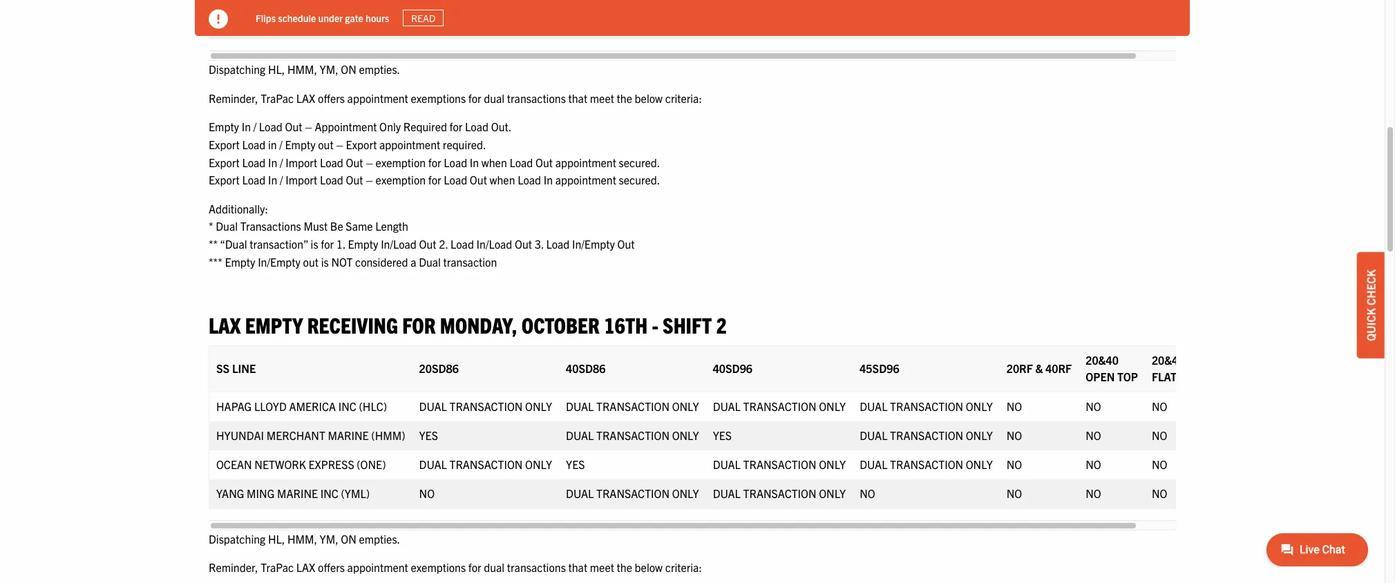 Task type: describe. For each thing, give the bounding box(es) containing it.
for
[[402, 311, 436, 338]]

(hmm)
[[371, 428, 405, 442]]

flips
[[256, 11, 276, 24]]

1 in/load from the left
[[381, 237, 417, 251]]

1 vertical spatial when
[[490, 173, 515, 187]]

length
[[376, 219, 408, 233]]

16th
[[604, 311, 648, 338]]

1 (yml) from the top
[[341, 17, 370, 31]]

open
[[1086, 369, 1115, 383]]

0 vertical spatial is
[[311, 237, 318, 251]]

inc for no
[[321, 486, 339, 500]]

in
[[268, 138, 277, 151]]

out.
[[491, 120, 512, 134]]

transaction"
[[250, 237, 308, 251]]

be
[[330, 219, 343, 233]]

ocean network express (one)
[[216, 457, 386, 471]]

for inside additionally: * dual transactions must be same length ** "dual transaction" is for 1. empty in/load out 2. load in/load out 3. load in/empty out *** empty in/empty out is not considered a dual transaction
[[321, 237, 334, 251]]

marine for dual transaction only
[[277, 486, 318, 500]]

&
[[1036, 361, 1043, 375]]

2 dispatching from the top
[[209, 532, 266, 546]]

1 below from the top
[[635, 91, 663, 105]]

2 dual from the top
[[484, 561, 505, 574]]

1 yang ming marine inc (yml) from the top
[[216, 17, 370, 31]]

2 offers from the top
[[318, 561, 345, 574]]

hours
[[366, 11, 389, 24]]

1 meet from the top
[[590, 91, 614, 105]]

***
[[209, 255, 222, 269]]

hyundai merchant marine (hmm)
[[216, 428, 405, 442]]

1 ming from the top
[[247, 17, 275, 31]]

20rf
[[1007, 361, 1033, 375]]

0 vertical spatial when
[[482, 155, 507, 169]]

transactions
[[240, 219, 301, 233]]

schedule
[[278, 11, 316, 24]]

additionally: * dual transactions must be same length ** "dual transaction" is for 1. empty in/load out 2. load in/load out 3. load in/empty out *** empty in/empty out is not considered a dual transaction
[[209, 202, 635, 269]]

**
[[209, 237, 218, 251]]

1 the from the top
[[617, 91, 632, 105]]

20&40 for open
[[1086, 353, 1119, 367]]

2 exemption from the top
[[376, 173, 426, 187]]

out inside additionally: * dual transactions must be same length ** "dual transaction" is for 1. empty in/load out 2. load in/load out 3. load in/empty out *** empty in/empty out is not considered a dual transaction
[[303, 255, 319, 269]]

appointment
[[315, 120, 377, 134]]

only
[[380, 120, 401, 134]]

2 (yml) from the top
[[341, 486, 370, 500]]

check
[[1365, 270, 1378, 306]]

2 in/load from the left
[[477, 237, 512, 251]]

not
[[331, 255, 353, 269]]

hyundai
[[216, 428, 264, 442]]

2 exemptions from the top
[[411, 561, 466, 574]]

under
[[318, 11, 343, 24]]

20rf & 40rf
[[1007, 361, 1072, 375]]

america
[[289, 399, 336, 413]]

2 dispatching hl, hmm, ym, on empties. from the top
[[209, 532, 400, 546]]

3.
[[535, 237, 544, 251]]

1 ym, from the top
[[320, 62, 338, 76]]

2 hl, from the top
[[268, 532, 285, 546]]

"dual
[[220, 237, 247, 251]]

-
[[652, 311, 659, 338]]

2 secured. from the top
[[619, 173, 660, 187]]

2 the from the top
[[617, 561, 632, 574]]

(hlc)
[[359, 399, 387, 413]]

*
[[209, 219, 213, 233]]

20sd86
[[419, 361, 459, 375]]

ss line
[[216, 361, 256, 375]]

2 import from the top
[[286, 173, 317, 187]]

20&40 open top
[[1086, 353, 1138, 383]]

1 horizontal spatial in/empty
[[572, 237, 615, 251]]

hapag lloyd america inc (hlc)
[[216, 399, 387, 413]]

1 offers from the top
[[318, 91, 345, 105]]

transaction
[[443, 255, 497, 269]]

1 criteria: from the top
[[665, 91, 702, 105]]

1 reminder, trapac lax offers appointment exemptions for dual transactions that meet the below criteria: from the top
[[209, 91, 702, 105]]

40sd86
[[566, 361, 606, 375]]

1 trapac from the top
[[261, 91, 294, 105]]

2 below from the top
[[635, 561, 663, 574]]

1 reminder, from the top
[[209, 91, 258, 105]]

45sd96
[[860, 361, 900, 375]]

0 horizontal spatial yes
[[419, 428, 438, 442]]

required
[[404, 120, 447, 134]]

0 vertical spatial marine
[[277, 17, 318, 31]]

2 reminder, trapac lax offers appointment exemptions for dual transactions that meet the below criteria: from the top
[[209, 561, 702, 574]]

0 vertical spatial lax
[[296, 91, 316, 105]]

express
[[309, 457, 354, 471]]

1.
[[336, 237, 345, 251]]

lloyd
[[254, 399, 287, 413]]

1 yang from the top
[[216, 17, 244, 31]]

1 dispatching from the top
[[209, 62, 266, 76]]

1 on from the top
[[341, 62, 357, 76]]

1 secured. from the top
[[619, 155, 660, 169]]

ss
[[216, 361, 230, 375]]

2 on from the top
[[341, 532, 357, 546]]

1 exemption from the top
[[376, 155, 426, 169]]

network
[[255, 457, 306, 471]]

1 hl, from the top
[[268, 62, 285, 76]]

monday,
[[440, 311, 517, 338]]



Task type: vqa. For each thing, say whether or not it's contained in the screenshot.
we
no



Task type: locate. For each thing, give the bounding box(es) containing it.
read link
[[403, 10, 444, 26]]

1 vertical spatial the
[[617, 561, 632, 574]]

2 criteria: from the top
[[665, 561, 702, 574]]

1 vertical spatial reminder, trapac lax offers appointment exemptions for dual transactions that meet the below criteria:
[[209, 561, 702, 574]]

inc
[[321, 17, 339, 31], [339, 399, 357, 413], [321, 486, 339, 500]]

1 vertical spatial yang ming marine inc (yml)
[[216, 486, 370, 500]]

–
[[305, 120, 312, 134], [336, 138, 344, 151], [366, 155, 373, 169], [366, 173, 373, 187]]

2 trapac from the top
[[261, 561, 294, 574]]

1 vertical spatial meet
[[590, 561, 614, 574]]

0 vertical spatial on
[[341, 62, 357, 76]]

(yml) right schedule
[[341, 17, 370, 31]]

0 vertical spatial in/empty
[[572, 237, 615, 251]]

marine right 'flips'
[[277, 17, 318, 31]]

0 vertical spatial reminder,
[[209, 91, 258, 105]]

20&40 flat rack
[[1152, 353, 1208, 383]]

0 vertical spatial yang
[[216, 17, 244, 31]]

1 vertical spatial criteria:
[[665, 561, 702, 574]]

inc left the gate
[[321, 17, 339, 31]]

inc down express
[[321, 486, 339, 500]]

yang ming marine inc (yml)
[[216, 17, 370, 31], [216, 486, 370, 500]]

1 vertical spatial out
[[303, 255, 319, 269]]

0 horizontal spatial in/load
[[381, 237, 417, 251]]

out down appointment
[[318, 138, 334, 151]]

1 vertical spatial dispatching
[[209, 532, 266, 546]]

0 vertical spatial trapac
[[261, 91, 294, 105]]

0 vertical spatial dual
[[484, 91, 505, 105]]

1 vertical spatial that
[[569, 561, 588, 574]]

1 that from the top
[[569, 91, 588, 105]]

0 vertical spatial transactions
[[507, 91, 566, 105]]

october
[[522, 311, 600, 338]]

1 vertical spatial offers
[[318, 561, 345, 574]]

2 reminder, from the top
[[209, 561, 258, 574]]

1 vertical spatial transactions
[[507, 561, 566, 574]]

flips schedule under gate hours
[[256, 11, 389, 24]]

0 vertical spatial criteria:
[[665, 91, 702, 105]]

2 vertical spatial inc
[[321, 486, 339, 500]]

dispatching hl, hmm, ym, on empties.
[[209, 62, 400, 76], [209, 532, 400, 546]]

1 vertical spatial exemptions
[[411, 561, 466, 574]]

2 that from the top
[[569, 561, 588, 574]]

1 empties. from the top
[[359, 62, 400, 76]]

0 vertical spatial ym,
[[320, 62, 338, 76]]

20&40 inside 20&40 flat rack
[[1152, 353, 1185, 367]]

in/load down length
[[381, 237, 417, 251]]

2 hmm, from the top
[[287, 532, 317, 546]]

1 vertical spatial lax
[[209, 311, 241, 338]]

1 hmm, from the top
[[287, 62, 317, 76]]

1 vertical spatial yang
[[216, 486, 244, 500]]

load
[[259, 120, 283, 134], [465, 120, 489, 134], [242, 138, 266, 151], [242, 155, 266, 169], [320, 155, 343, 169], [444, 155, 467, 169], [510, 155, 533, 169], [242, 173, 266, 187], [320, 173, 343, 187], [444, 173, 467, 187], [518, 173, 541, 187], [451, 237, 474, 251], [546, 237, 570, 251]]

1 vertical spatial hmm,
[[287, 532, 317, 546]]

marine
[[277, 17, 318, 31], [328, 428, 369, 442], [277, 486, 318, 500]]

merchant
[[267, 428, 325, 442]]

when
[[482, 155, 507, 169], [490, 173, 515, 187]]

in/load
[[381, 237, 417, 251], [477, 237, 512, 251]]

20&40 inside 20&40 open top
[[1086, 353, 1119, 367]]

0 vertical spatial out
[[318, 138, 334, 151]]

0 vertical spatial that
[[569, 91, 588, 105]]

0 vertical spatial secured.
[[619, 155, 660, 169]]

2 ym, from the top
[[320, 532, 338, 546]]

reminder, trapac lax offers appointment exemptions for dual transactions that meet the below criteria:
[[209, 91, 702, 105], [209, 561, 702, 574]]

empty in / load out – appointment only required for load out. export load in / empty out – export appointment required. export load in / import load out – exemption for load in when load out appointment secured. export load in / import load out – exemption for load out when load in appointment secured.
[[209, 120, 660, 187]]

quick check
[[1365, 270, 1378, 341]]

is down must
[[311, 237, 318, 251]]

2 vertical spatial marine
[[277, 486, 318, 500]]

flat
[[1152, 369, 1177, 383]]

when down out. at left
[[490, 173, 515, 187]]

1 vertical spatial dual
[[419, 255, 441, 269]]

top
[[1118, 369, 1138, 383]]

2 20&40 from the left
[[1152, 353, 1185, 367]]

1 vertical spatial dual
[[484, 561, 505, 574]]

1 vertical spatial below
[[635, 561, 663, 574]]

required.
[[443, 138, 486, 151]]

0 vertical spatial reminder, trapac lax offers appointment exemptions for dual transactions that meet the below criteria:
[[209, 91, 702, 105]]

1 horizontal spatial dual
[[419, 255, 441, 269]]

2 empties. from the top
[[359, 532, 400, 546]]

the
[[617, 91, 632, 105], [617, 561, 632, 574]]

in/empty
[[572, 237, 615, 251], [258, 255, 301, 269]]

yang
[[216, 17, 244, 31], [216, 486, 244, 500]]

40sd96
[[713, 361, 753, 375]]

transaction
[[450, 399, 523, 413], [597, 399, 670, 413], [743, 399, 817, 413], [890, 399, 964, 413], [597, 428, 670, 442], [890, 428, 964, 442], [450, 457, 523, 471], [743, 457, 817, 471], [890, 457, 964, 471], [597, 486, 670, 500], [743, 486, 817, 500]]

2 yang ming marine inc (yml) from the top
[[216, 486, 370, 500]]

dual right "*"
[[216, 219, 238, 233]]

meet
[[590, 91, 614, 105], [590, 561, 614, 574]]

(one)
[[357, 457, 386, 471]]

1 vertical spatial is
[[321, 255, 329, 269]]

1 vertical spatial inc
[[339, 399, 357, 413]]

1 vertical spatial ming
[[247, 486, 275, 500]]

import down appointment
[[286, 155, 317, 169]]

1 vertical spatial (yml)
[[341, 486, 370, 500]]

0 vertical spatial meet
[[590, 91, 614, 105]]

out
[[318, 138, 334, 151], [303, 255, 319, 269]]

0 vertical spatial below
[[635, 91, 663, 105]]

line
[[232, 361, 256, 375]]

yang left 'flips'
[[216, 17, 244, 31]]

1 horizontal spatial yes
[[566, 457, 585, 471]]

2 ming from the top
[[247, 486, 275, 500]]

trapac
[[261, 91, 294, 105], [261, 561, 294, 574]]

0 vertical spatial offers
[[318, 91, 345, 105]]

0 vertical spatial hl,
[[268, 62, 285, 76]]

export
[[209, 138, 240, 151], [346, 138, 377, 151], [209, 155, 240, 169], [209, 173, 240, 187]]

0 vertical spatial the
[[617, 91, 632, 105]]

20&40 for flat
[[1152, 353, 1185, 367]]

1 vertical spatial hl,
[[268, 532, 285, 546]]

20&40 up open
[[1086, 353, 1119, 367]]

0 vertical spatial empties.
[[359, 62, 400, 76]]

gate
[[345, 11, 364, 24]]

ym,
[[320, 62, 338, 76], [320, 532, 338, 546]]

ming down network
[[247, 486, 275, 500]]

marine up express
[[328, 428, 369, 442]]

1 vertical spatial ym,
[[320, 532, 338, 546]]

1 import from the top
[[286, 155, 317, 169]]

solid image
[[209, 10, 228, 29]]

out
[[285, 120, 302, 134], [346, 155, 363, 169], [536, 155, 553, 169], [346, 173, 363, 187], [470, 173, 487, 187], [419, 237, 437, 251], [515, 237, 532, 251], [618, 237, 635, 251]]

1 dual from the top
[[484, 91, 505, 105]]

1 vertical spatial in/empty
[[258, 255, 301, 269]]

quick
[[1365, 308, 1378, 341]]

shift
[[663, 311, 712, 338]]

2 horizontal spatial yes
[[713, 428, 732, 442]]

read
[[411, 12, 436, 24]]

1 vertical spatial reminder,
[[209, 561, 258, 574]]

0 vertical spatial dual
[[216, 219, 238, 233]]

20&40 up flat
[[1152, 353, 1185, 367]]

that
[[569, 91, 588, 105], [569, 561, 588, 574]]

/
[[253, 120, 257, 134], [279, 138, 283, 151], [280, 155, 283, 169], [280, 173, 283, 187]]

2.
[[439, 237, 448, 251]]

yes
[[419, 428, 438, 442], [713, 428, 732, 442], [566, 457, 585, 471]]

in/empty down transaction" at the top left
[[258, 255, 301, 269]]

0 horizontal spatial 20&40
[[1086, 353, 1119, 367]]

2 transactions from the top
[[507, 561, 566, 574]]

in/empty right "3."
[[572, 237, 615, 251]]

empty
[[209, 120, 239, 134], [285, 138, 316, 151], [348, 237, 378, 251], [225, 255, 255, 269]]

40rf
[[1046, 361, 1072, 375]]

ming
[[247, 17, 275, 31], [247, 486, 275, 500]]

0 horizontal spatial dual
[[216, 219, 238, 233]]

quick check link
[[1358, 252, 1385, 359]]

marine for yes
[[328, 428, 369, 442]]

1 vertical spatial exemption
[[376, 173, 426, 187]]

lax empty receiving           for monday, october 16th              - shift 2
[[209, 311, 727, 338]]

is
[[311, 237, 318, 251], [321, 255, 329, 269]]

1 horizontal spatial is
[[321, 255, 329, 269]]

out left not
[[303, 255, 319, 269]]

hapag
[[216, 399, 252, 413]]

1 vertical spatial dispatching hl, hmm, ym, on empties.
[[209, 532, 400, 546]]

inc for dual transaction only
[[339, 399, 357, 413]]

2 vertical spatial lax
[[296, 561, 316, 574]]

must
[[304, 219, 328, 233]]

dual
[[419, 399, 447, 413], [566, 399, 594, 413], [713, 399, 741, 413], [860, 399, 888, 413], [566, 428, 594, 442], [860, 428, 888, 442], [419, 457, 447, 471], [713, 457, 741, 471], [860, 457, 888, 471], [566, 486, 594, 500], [713, 486, 741, 500]]

empty
[[245, 311, 303, 338]]

1 vertical spatial secured.
[[619, 173, 660, 187]]

import up must
[[286, 173, 317, 187]]

a
[[411, 255, 416, 269]]

1 horizontal spatial 20&40
[[1152, 353, 1185, 367]]

1 vertical spatial empties.
[[359, 532, 400, 546]]

rack
[[1180, 369, 1208, 383]]

0 horizontal spatial in/empty
[[258, 255, 301, 269]]

dual
[[484, 91, 505, 105], [484, 561, 505, 574]]

20&40
[[1086, 353, 1119, 367], [1152, 353, 1185, 367]]

empties.
[[359, 62, 400, 76], [359, 532, 400, 546]]

on
[[341, 62, 357, 76], [341, 532, 357, 546]]

is left not
[[321, 255, 329, 269]]

1 exemptions from the top
[[411, 91, 466, 105]]

2 meet from the top
[[590, 561, 614, 574]]

additionally:
[[209, 202, 268, 215]]

exemption up length
[[376, 173, 426, 187]]

lax
[[296, 91, 316, 105], [209, 311, 241, 338], [296, 561, 316, 574]]

no
[[419, 17, 435, 31], [1007, 399, 1022, 413], [1086, 399, 1102, 413], [1152, 399, 1168, 413], [1007, 428, 1022, 442], [1086, 428, 1102, 442], [1152, 428, 1168, 442], [1007, 457, 1022, 471], [1086, 457, 1102, 471], [1152, 457, 1168, 471], [419, 486, 435, 500], [860, 486, 876, 500], [1007, 486, 1022, 500], [1086, 486, 1102, 500], [1152, 486, 1168, 500]]

receiving
[[307, 311, 398, 338]]

0 vertical spatial exemptions
[[411, 91, 466, 105]]

1 transactions from the top
[[507, 91, 566, 105]]

0 vertical spatial inc
[[321, 17, 339, 31]]

for
[[469, 91, 482, 105], [450, 120, 463, 134], [428, 155, 441, 169], [428, 173, 441, 187], [321, 237, 334, 251], [469, 561, 482, 574]]

only
[[525, 399, 552, 413], [672, 399, 699, 413], [819, 399, 846, 413], [966, 399, 993, 413], [672, 428, 699, 442], [966, 428, 993, 442], [525, 457, 552, 471], [819, 457, 846, 471], [966, 457, 993, 471], [672, 486, 699, 500], [819, 486, 846, 500]]

0 horizontal spatial is
[[311, 237, 318, 251]]

inc left (hlc)
[[339, 399, 357, 413]]

0 vertical spatial (yml)
[[341, 17, 370, 31]]

out inside empty in / load out – appointment only required for load out. export load in / empty out – export appointment required. export load in / import load out – exemption for load in when load out appointment secured. export load in / import load out – exemption for load out when load in appointment secured.
[[318, 138, 334, 151]]

secured.
[[619, 155, 660, 169], [619, 173, 660, 187]]

ocean
[[216, 457, 252, 471]]

1 horizontal spatial in/load
[[477, 237, 512, 251]]

dual right a
[[419, 255, 441, 269]]

yang down ocean
[[216, 486, 244, 500]]

same
[[346, 219, 373, 233]]

2 yang from the top
[[216, 486, 244, 500]]

(yml) down (one)
[[341, 486, 370, 500]]

1 vertical spatial import
[[286, 173, 317, 187]]

ming left schedule
[[247, 17, 275, 31]]

1 vertical spatial marine
[[328, 428, 369, 442]]

dispatching
[[209, 62, 266, 76], [209, 532, 266, 546]]

in/load up 'transaction' in the top of the page
[[477, 237, 512, 251]]

1 20&40 from the left
[[1086, 353, 1119, 367]]

marine down ocean network express (one)
[[277, 486, 318, 500]]

(yml)
[[341, 17, 370, 31], [341, 486, 370, 500]]

0 vertical spatial yang ming marine inc (yml)
[[216, 17, 370, 31]]

considered
[[355, 255, 408, 269]]

0 vertical spatial exemption
[[376, 155, 426, 169]]

reminder,
[[209, 91, 258, 105], [209, 561, 258, 574]]

exemption down the "only"
[[376, 155, 426, 169]]

0 vertical spatial import
[[286, 155, 317, 169]]

in
[[242, 120, 251, 134], [268, 155, 277, 169], [470, 155, 479, 169], [268, 173, 277, 187], [544, 173, 553, 187]]

1 vertical spatial on
[[341, 532, 357, 546]]

when down required.
[[482, 155, 507, 169]]

1 vertical spatial trapac
[[261, 561, 294, 574]]

2
[[716, 311, 727, 338]]

0 vertical spatial hmm,
[[287, 62, 317, 76]]

1 dispatching hl, hmm, ym, on empties. from the top
[[209, 62, 400, 76]]

0 vertical spatial dispatching
[[209, 62, 266, 76]]

0 vertical spatial ming
[[247, 17, 275, 31]]

0 vertical spatial dispatching hl, hmm, ym, on empties.
[[209, 62, 400, 76]]



